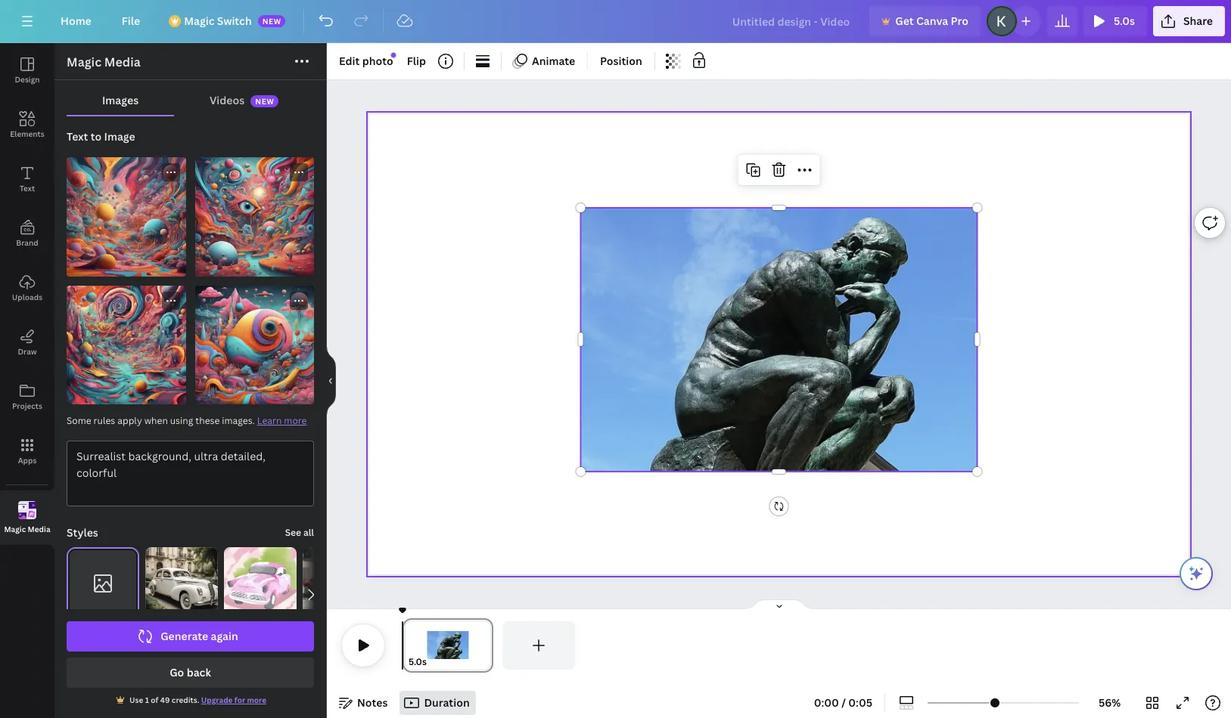 Task type: locate. For each thing, give the bounding box(es) containing it.
file
[[122, 14, 140, 28]]

hide pages image
[[743, 599, 815, 611]]

learn more link
[[257, 415, 307, 428]]

uploads
[[12, 292, 42, 303]]

0 vertical spatial magic media
[[67, 54, 141, 70]]

credits.
[[172, 695, 199, 706]]

magic media inside button
[[4, 524, 50, 535]]

side panel tab list
[[0, 43, 54, 546]]

0:00 / 0:05
[[814, 696, 872, 710]]

magic media up images
[[67, 54, 141, 70]]

rules
[[94, 415, 115, 428]]

surrealist background, ultra detailed, colorful image
[[67, 157, 186, 277], [195, 157, 314, 277], [67, 286, 186, 405], [195, 286, 314, 405]]

more right learn
[[284, 415, 307, 428]]

0 vertical spatial 5.0s
[[1114, 14, 1135, 28]]

0 horizontal spatial magic media
[[4, 524, 50, 535]]

text up brand "button"
[[20, 183, 35, 194]]

magic left switch
[[184, 14, 214, 28]]

again
[[211, 630, 238, 644]]

magic left styles at the bottom of page
[[4, 524, 26, 535]]

magic media
[[67, 54, 141, 70], [4, 524, 50, 535]]

Page title text field
[[433, 655, 439, 670]]

images button
[[67, 86, 174, 115]]

2 vertical spatial magic
[[4, 524, 26, 535]]

0 horizontal spatial 5.0s
[[409, 656, 427, 669]]

media up images
[[104, 54, 141, 70]]

1 horizontal spatial 5.0s button
[[1083, 6, 1147, 36]]

elements
[[10, 129, 44, 139]]

some
[[67, 415, 91, 428]]

1 horizontal spatial text
[[67, 129, 88, 144]]

0 vertical spatial 5.0s button
[[1083, 6, 1147, 36]]

5.0s button left share dropdown button
[[1083, 6, 1147, 36]]

media left styles at the bottom of page
[[28, 524, 50, 535]]

5.0s left the page title text box
[[409, 656, 427, 669]]

1 vertical spatial text
[[20, 183, 35, 194]]

magic
[[184, 14, 214, 28], [67, 54, 101, 70], [4, 524, 26, 535]]

text inside button
[[20, 183, 35, 194]]

new right videos
[[255, 96, 274, 107]]

1 vertical spatial magic
[[67, 54, 101, 70]]

styles
[[67, 526, 98, 540]]

0 vertical spatial media
[[104, 54, 141, 70]]

5.0s
[[1114, 14, 1135, 28], [409, 656, 427, 669]]

draw
[[18, 347, 37, 357]]

Design title text field
[[720, 6, 864, 36]]

of
[[151, 695, 158, 706]]

canva assistant image
[[1187, 565, 1205, 583]]

1 horizontal spatial 5.0s
[[1114, 14, 1135, 28]]

0 horizontal spatial magic
[[4, 524, 26, 535]]

media inside button
[[28, 524, 50, 535]]

apps
[[18, 456, 37, 466]]

hide image
[[326, 345, 336, 417]]

magic inside button
[[4, 524, 26, 535]]

get canva pro
[[895, 14, 968, 28]]

0 horizontal spatial media
[[28, 524, 50, 535]]

magic switch
[[184, 14, 252, 28]]

0 vertical spatial new
[[262, 16, 281, 26]]

media
[[104, 54, 141, 70], [28, 524, 50, 535]]

2 horizontal spatial magic
[[184, 14, 214, 28]]

projects
[[12, 401, 42, 412]]

text
[[67, 129, 88, 144], [20, 183, 35, 194]]

position button
[[594, 49, 648, 73]]

canva
[[916, 14, 948, 28]]

5.0s button inside main menu bar
[[1083, 6, 1147, 36]]

new
[[262, 16, 281, 26], [255, 96, 274, 107]]

generate again button
[[67, 622, 314, 652]]

1 vertical spatial magic media
[[4, 524, 50, 535]]

0 horizontal spatial more
[[247, 695, 266, 706]]

text left to
[[67, 129, 88, 144]]

share
[[1183, 14, 1213, 28]]

0 horizontal spatial text
[[20, 183, 35, 194]]

more
[[284, 415, 307, 428], [247, 695, 266, 706]]

elements button
[[0, 98, 54, 152]]

5.0s left share dropdown button
[[1114, 14, 1135, 28]]

1 horizontal spatial more
[[284, 415, 307, 428]]

pro
[[951, 14, 968, 28]]

56% button
[[1085, 692, 1134, 716]]

position
[[600, 54, 642, 68]]

get canva pro button
[[870, 6, 981, 36]]

0 horizontal spatial 5.0s button
[[409, 655, 427, 670]]

1 vertical spatial more
[[247, 695, 266, 706]]

magic media left styles at the bottom of page
[[4, 524, 50, 535]]

0 vertical spatial more
[[284, 415, 307, 428]]

magic down home link
[[67, 54, 101, 70]]

5.0s button
[[1083, 6, 1147, 36], [409, 655, 427, 670]]

switch
[[217, 14, 252, 28]]

trimming, end edge slider
[[480, 622, 493, 670]]

0 vertical spatial magic
[[184, 14, 214, 28]]

more right for
[[247, 695, 266, 706]]

1 horizontal spatial magic
[[67, 54, 101, 70]]

see all button
[[285, 526, 314, 541]]

upgrade for more link
[[201, 695, 266, 706]]

Describe an image. Include objects, colors, places... text field
[[67, 442, 313, 506]]

all
[[303, 527, 314, 539]]

0:05
[[848, 696, 872, 710]]

1 horizontal spatial media
[[104, 54, 141, 70]]

0 vertical spatial text
[[67, 129, 88, 144]]

text for text
[[20, 183, 35, 194]]

5.0s button left the page title text box
[[409, 655, 427, 670]]

1 vertical spatial 5.0s button
[[409, 655, 427, 670]]

edit photo button
[[333, 49, 399, 73]]

learn
[[257, 415, 282, 428]]

1 vertical spatial media
[[28, 524, 50, 535]]

photo
[[362, 54, 393, 68]]

new right switch
[[262, 16, 281, 26]]

text button
[[0, 152, 54, 207]]

back
[[187, 666, 211, 680]]

images
[[102, 93, 139, 107]]

brand
[[16, 238, 38, 248]]

/
[[842, 696, 846, 710]]

go
[[170, 666, 184, 680]]

design button
[[0, 43, 54, 98]]



Task type: describe. For each thing, give the bounding box(es) containing it.
animate
[[532, 54, 575, 68]]

generate again
[[161, 630, 238, 644]]

when
[[144, 415, 168, 428]]

text for text to image
[[67, 129, 88, 144]]

edit
[[339, 54, 360, 68]]

trimming, start edge slider
[[403, 622, 416, 670]]

1 horizontal spatial magic media
[[67, 54, 141, 70]]

notes button
[[333, 692, 394, 716]]

duration
[[424, 696, 470, 710]]

see
[[285, 527, 301, 539]]

images.
[[222, 415, 255, 428]]

videos
[[210, 93, 245, 107]]

uploads button
[[0, 261, 54, 316]]

49
[[160, 695, 170, 706]]

apps button
[[0, 424, 54, 479]]

1 vertical spatial 5.0s
[[409, 656, 427, 669]]

image
[[104, 129, 135, 144]]

share button
[[1153, 6, 1225, 36]]

brand button
[[0, 207, 54, 261]]

new image
[[391, 53, 396, 58]]

file button
[[110, 6, 152, 36]]

magic media button
[[0, 491, 54, 546]]

edit photo
[[339, 54, 393, 68]]

home link
[[48, 6, 103, 36]]

use 1 of 49 credits. upgrade for more
[[129, 695, 266, 706]]

main menu bar
[[0, 0, 1231, 43]]

5.0s inside main menu bar
[[1114, 14, 1135, 28]]

design
[[15, 74, 40, 85]]

go back button
[[67, 658, 314, 689]]

upgrade
[[201, 695, 233, 706]]

duration button
[[400, 692, 476, 716]]

go back
[[170, 666, 211, 680]]

some rules apply when using these images. learn more
[[67, 415, 307, 428]]

magic inside main menu bar
[[184, 14, 214, 28]]

use
[[129, 695, 143, 706]]

1
[[145, 695, 149, 706]]

0:00
[[814, 696, 839, 710]]

generate
[[161, 630, 208, 644]]

notes
[[357, 696, 388, 710]]

draw button
[[0, 316, 54, 370]]

flip
[[407, 54, 426, 68]]

these
[[195, 415, 220, 428]]

text to image
[[67, 129, 135, 144]]

apply
[[117, 415, 142, 428]]

see all
[[285, 527, 314, 539]]

flip button
[[401, 49, 432, 73]]

projects button
[[0, 370, 54, 424]]

animate button
[[508, 49, 581, 73]]

using
[[170, 415, 193, 428]]

1 vertical spatial new
[[255, 96, 274, 107]]

get
[[895, 14, 914, 28]]

for
[[234, 695, 245, 706]]

to
[[91, 129, 101, 144]]

56%
[[1099, 696, 1121, 710]]

home
[[61, 14, 91, 28]]

new inside main menu bar
[[262, 16, 281, 26]]



Task type: vqa. For each thing, say whether or not it's contained in the screenshot.
projects
yes



